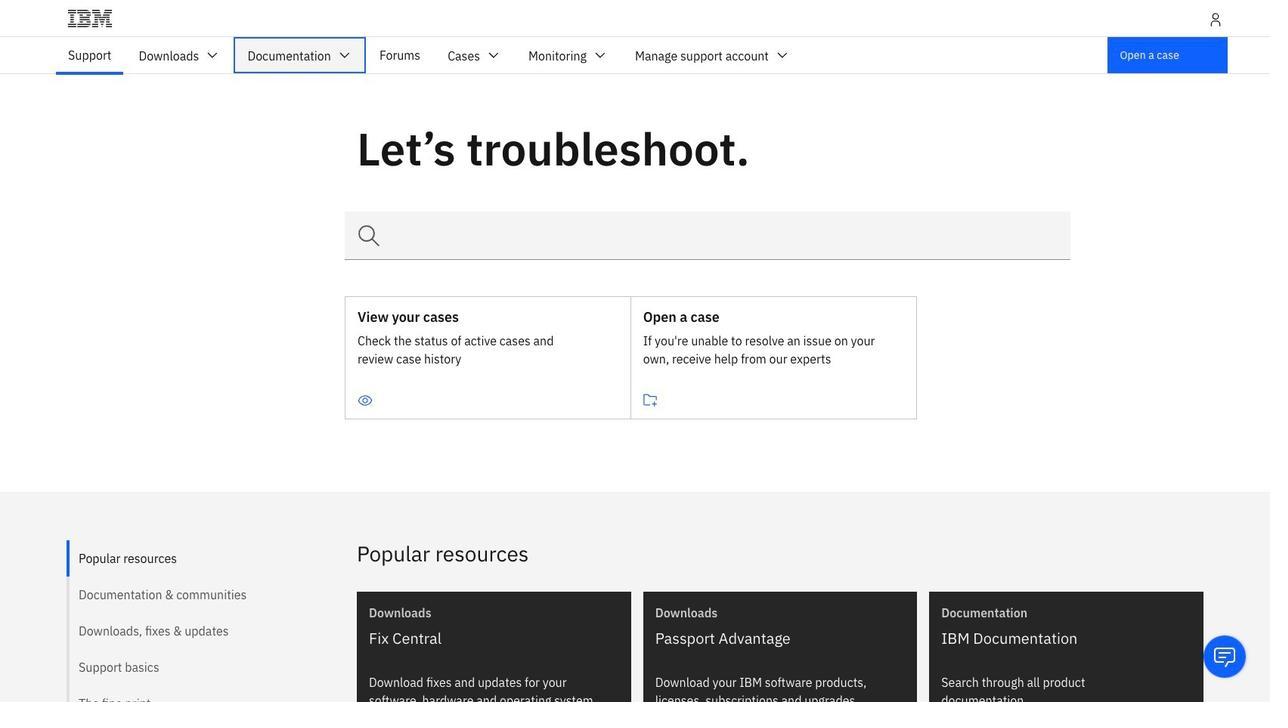 Task type: describe. For each thing, give the bounding box(es) containing it.
download fixes and updates for your software, hardware and operating system region
[[357, 592, 631, 703]]

search through all product documentation region
[[930, 592, 1204, 703]]



Task type: vqa. For each thing, say whether or not it's contained in the screenshot.
Download your IBM software products, licenses, subscriptions and upgrades REGION
yes



Task type: locate. For each thing, give the bounding box(es) containing it.
download your ibm software products, licenses, subscriptions and upgrades region
[[643, 592, 918, 703]]

open the chat window image
[[1213, 645, 1237, 669]]

ibm element
[[36, 0, 1234, 36]]

None text field
[[345, 212, 1071, 260]]

menu bar
[[54, 37, 804, 73]]

None search field
[[345, 212, 1071, 260]]

user profile image
[[1208, 12, 1224, 27]]



